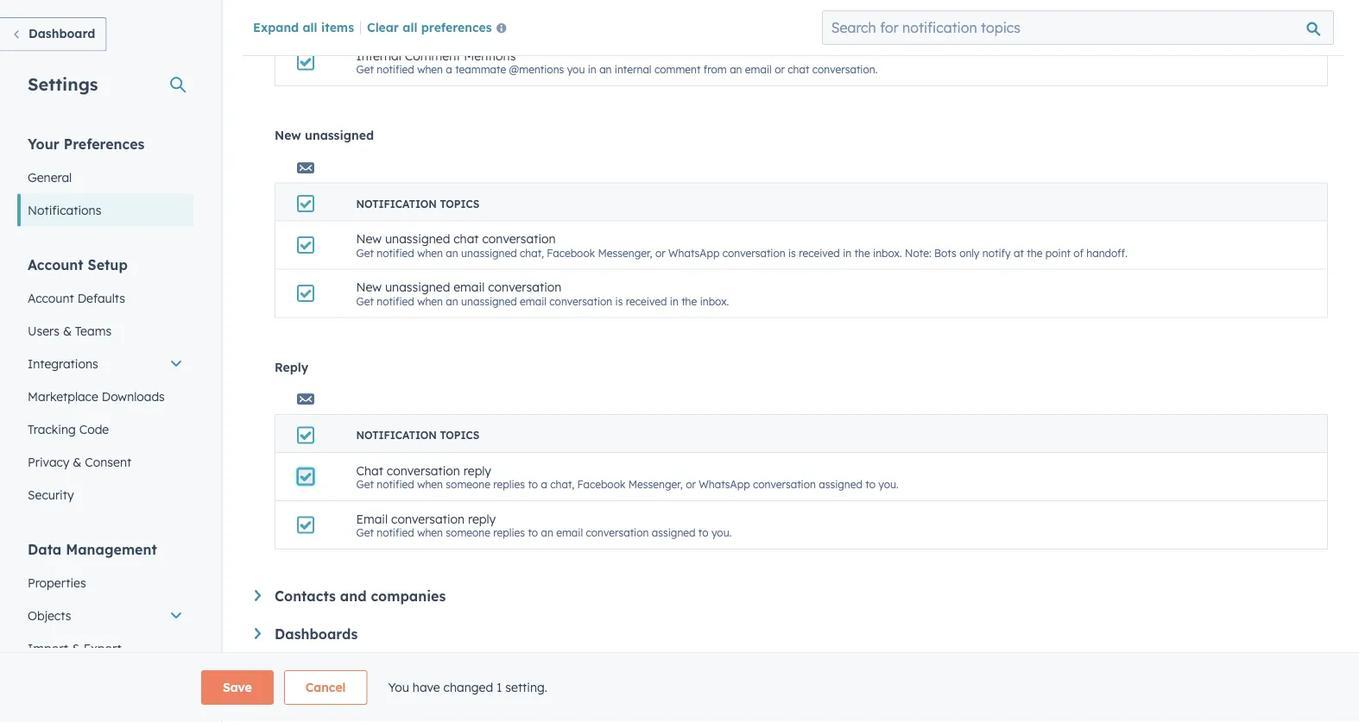 Task type: describe. For each thing, give the bounding box(es) containing it.
users & teams link
[[17, 315, 193, 348]]

reply for email conversation reply
[[468, 511, 496, 527]]

preferences
[[64, 135, 145, 152]]

@mentions
[[509, 63, 564, 76]]

expand
[[253, 19, 299, 34]]

internal
[[615, 63, 652, 76]]

email
[[356, 511, 388, 527]]

notifications
[[28, 203, 101, 218]]

assigned inside chat conversation reply get notified when someone replies to a chat, facebook messenger, or whatsapp conversation assigned to you.
[[819, 478, 863, 491]]

marketplace downloads link
[[17, 380, 193, 413]]

chat, inside chat conversation reply get notified when someone replies to a chat, facebook messenger, or whatsapp conversation assigned to you.
[[550, 478, 574, 491]]

account defaults
[[28, 291, 125, 306]]

an inside new unassigned chat conversation get notified when an unassigned chat, facebook messenger, or whatsapp conversation is received in the inbox. note: bots only notify at the point of handoff.
[[446, 246, 458, 259]]

unassigned for new unassigned email conversation get notified when an unassigned email conversation is received in the inbox.
[[385, 280, 450, 295]]

1 notification from the top
[[356, 14, 437, 27]]

1 horizontal spatial the
[[855, 246, 870, 259]]

notification topics for reply
[[356, 429, 479, 442]]

get for internal comment mentions
[[356, 63, 374, 76]]

setting.
[[505, 680, 548, 696]]

or inside new unassigned chat conversation get notified when an unassigned chat, facebook messenger, or whatsapp conversation is received in the inbox. note: bots only notify at the point of handoff.
[[655, 246, 666, 259]]

data management element
[[17, 540, 193, 698]]

save
[[223, 680, 252, 696]]

account setup element
[[17, 255, 193, 512]]

mentions
[[464, 48, 516, 63]]

email inside the internal comment mentions get notified when a teammate @mentions you in an internal comment from an email or chat conversation.
[[745, 63, 772, 76]]

preferences
[[421, 19, 492, 34]]

2 horizontal spatial the
[[1027, 246, 1043, 259]]

your
[[28, 135, 59, 152]]

chat inside new unassigned chat conversation get notified when an unassigned chat, facebook messenger, or whatsapp conversation is received in the inbox. note: bots only notify at the point of handoff.
[[454, 231, 479, 246]]

messenger, inside chat conversation reply get notified when someone replies to a chat, facebook messenger, or whatsapp conversation assigned to you.
[[628, 478, 683, 491]]

when inside new unassigned email conversation get notified when an unassigned email conversation is received in the inbox.
[[417, 295, 443, 308]]

new for new unassigned
[[275, 128, 301, 143]]

caret image for dashboards
[[255, 629, 261, 640]]

account for account setup
[[28, 256, 83, 273]]

an inside email conversation reply get notified when someone replies to an email conversation assigned to you.
[[541, 527, 553, 540]]

marketplace downloads
[[28, 389, 165, 404]]

contacts
[[275, 588, 336, 605]]

cancel button
[[284, 671, 367, 706]]

notified for email
[[377, 527, 414, 540]]

teammate
[[455, 63, 506, 76]]

your preferences element
[[17, 134, 193, 227]]

or inside the internal comment mentions get notified when a teammate @mentions you in an internal comment from an email or chat conversation.
[[775, 63, 785, 76]]

export
[[84, 641, 121, 656]]

a inside the internal comment mentions get notified when a teammate @mentions you in an internal comment from an email or chat conversation.
[[446, 63, 452, 76]]

you
[[567, 63, 585, 76]]

properties link
[[17, 567, 193, 600]]

topics for reply
[[440, 429, 479, 442]]

privacy & consent
[[28, 455, 131, 470]]

replies for chat conversation reply
[[493, 478, 525, 491]]

notifications link
[[17, 194, 193, 227]]

internal
[[356, 48, 401, 63]]

a inside chat conversation reply get notified when someone replies to a chat, facebook messenger, or whatsapp conversation assigned to you.
[[541, 478, 547, 491]]

note:
[[905, 246, 931, 259]]

properties
[[28, 576, 86, 591]]

inbox. inside new unassigned email conversation get notified when an unassigned email conversation is received in the inbox.
[[700, 295, 729, 308]]

dashboard
[[28, 26, 95, 41]]

email inside email conversation reply get notified when someone replies to an email conversation assigned to you.
[[556, 527, 583, 540]]

reply
[[275, 360, 308, 375]]

comment
[[654, 63, 701, 76]]

inbox. inside new unassigned chat conversation get notified when an unassigned chat, facebook messenger, or whatsapp conversation is received in the inbox. note: bots only notify at the point of handoff.
[[873, 246, 902, 259]]

tracking code
[[28, 422, 109, 437]]

chat inside the internal comment mentions get notified when a teammate @mentions you in an internal comment from an email or chat conversation.
[[788, 63, 809, 76]]

get inside new unassigned email conversation get notified when an unassigned email conversation is received in the inbox.
[[356, 295, 374, 308]]

save button
[[201, 671, 274, 706]]

new for new unassigned email conversation get notified when an unassigned email conversation is received in the inbox.
[[356, 280, 382, 295]]

1
[[497, 680, 502, 696]]

when inside new unassigned chat conversation get notified when an unassigned chat, facebook messenger, or whatsapp conversation is received in the inbox. note: bots only notify at the point of handoff.
[[417, 246, 443, 259]]

Search for notification topics search field
[[822, 10, 1334, 45]]

have
[[413, 680, 440, 696]]

& for teams
[[63, 323, 72, 339]]

privacy
[[28, 455, 69, 470]]

reply for chat conversation reply
[[464, 463, 491, 478]]

get inside new unassigned chat conversation get notified when an unassigned chat, facebook messenger, or whatsapp conversation is received in the inbox. note: bots only notify at the point of handoff.
[[356, 246, 374, 259]]

& for consent
[[73, 455, 81, 470]]

assigned inside email conversation reply get notified when someone replies to an email conversation assigned to you.
[[652, 527, 696, 540]]

email conversation reply get notified when someone replies to an email conversation assigned to you.
[[356, 511, 732, 540]]

notify
[[983, 246, 1011, 259]]

dashboards button
[[255, 626, 1328, 643]]

when for email
[[417, 527, 443, 540]]

tracking
[[28, 422, 76, 437]]

facebook inside chat conversation reply get notified when someone replies to a chat, facebook messenger, or whatsapp conversation assigned to you.
[[577, 478, 626, 491]]

the inside new unassigned email conversation get notified when an unassigned email conversation is received in the inbox.
[[681, 295, 697, 308]]

in inside new unassigned email conversation get notified when an unassigned email conversation is received in the inbox.
[[670, 295, 679, 308]]

point
[[1046, 246, 1071, 259]]

1 topics from the top
[[440, 14, 479, 27]]

objects button
[[17, 600, 193, 633]]

comment
[[405, 48, 461, 63]]

users
[[28, 323, 60, 339]]

facebook inside new unassigned chat conversation get notified when an unassigned chat, facebook messenger, or whatsapp conversation is received in the inbox. note: bots only notify at the point of handoff.
[[547, 246, 595, 259]]

received inside new unassigned chat conversation get notified when an unassigned chat, facebook messenger, or whatsapp conversation is received in the inbox. note: bots only notify at the point of handoff.
[[799, 246, 840, 259]]

data
[[28, 541, 62, 558]]

dashboard link
[[0, 17, 107, 51]]

new unassigned chat conversation get notified when an unassigned chat, facebook messenger, or whatsapp conversation is received in the inbox. note: bots only notify at the point of handoff.
[[356, 231, 1128, 259]]

objects
[[28, 608, 71, 623]]

at
[[1014, 246, 1024, 259]]

in inside new unassigned chat conversation get notified when an unassigned chat, facebook messenger, or whatsapp conversation is received in the inbox. note: bots only notify at the point of handoff.
[[843, 246, 852, 259]]

replies for email conversation reply
[[493, 527, 525, 540]]

import & export link
[[17, 633, 193, 665]]

caret image for contacts and companies
[[255, 591, 261, 602]]

from
[[704, 63, 727, 76]]

account setup
[[28, 256, 128, 273]]

tracking code link
[[17, 413, 193, 446]]

get for email conversation reply
[[356, 527, 374, 540]]

new for new unassigned chat conversation get notified when an unassigned chat, facebook messenger, or whatsapp conversation is received in the inbox. note: bots only notify at the point of handoff.
[[356, 231, 382, 246]]

an inside new unassigned email conversation get notified when an unassigned email conversation is received in the inbox.
[[446, 295, 458, 308]]

management
[[66, 541, 157, 558]]

of
[[1074, 246, 1084, 259]]

general
[[28, 170, 72, 185]]

integrations
[[28, 356, 98, 371]]

you
[[388, 680, 409, 696]]



Task type: vqa. For each thing, say whether or not it's contained in the screenshot.
third "notified"
yes



Task type: locate. For each thing, give the bounding box(es) containing it.
someone inside email conversation reply get notified when someone replies to an email conversation assigned to you.
[[446, 527, 491, 540]]

1 vertical spatial notification topics
[[356, 197, 479, 210]]

get inside the internal comment mentions get notified when a teammate @mentions you in an internal comment from an email or chat conversation.
[[356, 63, 374, 76]]

notified
[[377, 63, 414, 76], [377, 246, 414, 259], [377, 295, 414, 308], [377, 478, 414, 491], [377, 527, 414, 540]]

whatsapp inside chat conversation reply get notified when someone replies to a chat, facebook messenger, or whatsapp conversation assigned to you.
[[699, 478, 750, 491]]

someone for email conversation reply
[[446, 527, 491, 540]]

get for chat conversation reply
[[356, 478, 374, 491]]

0 vertical spatial facebook
[[547, 246, 595, 259]]

2 horizontal spatial or
[[775, 63, 785, 76]]

chat, inside new unassigned chat conversation get notified when an unassigned chat, facebook messenger, or whatsapp conversation is received in the inbox. note: bots only notify at the point of handoff.
[[520, 246, 544, 259]]

1 horizontal spatial all
[[403, 19, 417, 34]]

1 vertical spatial chat
[[454, 231, 479, 246]]

whatsapp inside new unassigned chat conversation get notified when an unassigned chat, facebook messenger, or whatsapp conversation is received in the inbox. note: bots only notify at the point of handoff.
[[668, 246, 720, 259]]

1 vertical spatial &
[[73, 455, 81, 470]]

and
[[340, 588, 367, 605]]

when inside email conversation reply get notified when someone replies to an email conversation assigned to you.
[[417, 527, 443, 540]]

the down new unassigned chat conversation get notified when an unassigned chat, facebook messenger, or whatsapp conversation is received in the inbox. note: bots only notify at the point of handoff.
[[681, 295, 697, 308]]

chat conversation reply get notified when someone replies to a chat, facebook messenger, or whatsapp conversation assigned to you.
[[356, 463, 899, 491]]

0 horizontal spatial in
[[588, 63, 597, 76]]

5 notified from the top
[[377, 527, 414, 540]]

is inside new unassigned email conversation get notified when an unassigned email conversation is received in the inbox.
[[615, 295, 623, 308]]

1 replies from the top
[[493, 478, 525, 491]]

replies inside email conversation reply get notified when someone replies to an email conversation assigned to you.
[[493, 527, 525, 540]]

&
[[63, 323, 72, 339], [73, 455, 81, 470], [71, 641, 80, 656]]

is inside new unassigned chat conversation get notified when an unassigned chat, facebook messenger, or whatsapp conversation is received in the inbox. note: bots only notify at the point of handoff.
[[788, 246, 796, 259]]

2 caret image from the top
[[255, 629, 261, 640]]

get inside chat conversation reply get notified when someone replies to a chat, facebook messenger, or whatsapp conversation assigned to you.
[[356, 478, 374, 491]]

clear all preferences
[[367, 19, 492, 34]]

1 vertical spatial whatsapp
[[699, 478, 750, 491]]

a
[[446, 63, 452, 76], [541, 478, 547, 491]]

notified for internal
[[377, 63, 414, 76]]

0 horizontal spatial a
[[446, 63, 452, 76]]

conversation.
[[812, 63, 878, 76]]

& right users
[[63, 323, 72, 339]]

1 vertical spatial chat,
[[550, 478, 574, 491]]

1 get from the top
[[356, 63, 374, 76]]

1 vertical spatial received
[[626, 295, 667, 308]]

whatsapp
[[668, 246, 720, 259], [699, 478, 750, 491]]

import & export
[[28, 641, 121, 656]]

someone
[[446, 478, 491, 491], [446, 527, 491, 540]]

notification topics for new unassigned
[[356, 197, 479, 210]]

when for chat
[[417, 478, 443, 491]]

you have changed 1 setting.
[[388, 680, 548, 696]]

3 notified from the top
[[377, 295, 414, 308]]

contacts and companies button
[[255, 588, 1328, 605]]

new unassigned
[[275, 128, 374, 143]]

reply inside chat conversation reply get notified when someone replies to a chat, facebook messenger, or whatsapp conversation assigned to you.
[[464, 463, 491, 478]]

0 horizontal spatial chat
[[454, 231, 479, 246]]

3 when from the top
[[417, 295, 443, 308]]

companies
[[371, 588, 446, 605]]

0 vertical spatial inbox.
[[873, 246, 902, 259]]

2 vertical spatial in
[[670, 295, 679, 308]]

get
[[356, 63, 374, 76], [356, 246, 374, 259], [356, 295, 374, 308], [356, 478, 374, 491], [356, 527, 374, 540]]

to
[[528, 478, 538, 491], [866, 478, 876, 491], [528, 527, 538, 540], [698, 527, 709, 540]]

5 get from the top
[[356, 527, 374, 540]]

expand all items
[[253, 19, 354, 34]]

a up email conversation reply get notified when someone replies to an email conversation assigned to you.
[[541, 478, 547, 491]]

0 vertical spatial reply
[[464, 463, 491, 478]]

2 notification from the top
[[356, 197, 437, 210]]

2 vertical spatial &
[[71, 641, 80, 656]]

0 horizontal spatial inbox.
[[700, 295, 729, 308]]

2 horizontal spatial in
[[843, 246, 852, 259]]

0 vertical spatial chat
[[788, 63, 809, 76]]

2 vertical spatial or
[[686, 478, 696, 491]]

2 account from the top
[[28, 291, 74, 306]]

1 vertical spatial in
[[843, 246, 852, 259]]

0 vertical spatial notification topics
[[356, 14, 479, 27]]

the right at
[[1027, 246, 1043, 259]]

1 horizontal spatial assigned
[[819, 478, 863, 491]]

0 vertical spatial &
[[63, 323, 72, 339]]

2 vertical spatial new
[[356, 280, 382, 295]]

chat, up new unassigned email conversation get notified when an unassigned email conversation is received in the inbox.
[[520, 246, 544, 259]]

downloads
[[102, 389, 165, 404]]

a left 'teammate'
[[446, 63, 452, 76]]

notified inside chat conversation reply get notified when someone replies to a chat, facebook messenger, or whatsapp conversation assigned to you.
[[377, 478, 414, 491]]

4 notified from the top
[[377, 478, 414, 491]]

chat,
[[520, 246, 544, 259], [550, 478, 574, 491]]

2 someone from the top
[[446, 527, 491, 540]]

chat, up email conversation reply get notified when someone replies to an email conversation assigned to you.
[[550, 478, 574, 491]]

1 notified from the top
[[377, 63, 414, 76]]

0 vertical spatial messenger,
[[598, 246, 653, 259]]

you.
[[879, 478, 899, 491], [711, 527, 732, 540]]

new
[[275, 128, 301, 143], [356, 231, 382, 246], [356, 280, 382, 295]]

1 vertical spatial is
[[615, 295, 623, 308]]

1 when from the top
[[417, 63, 443, 76]]

0 vertical spatial in
[[588, 63, 597, 76]]

account defaults link
[[17, 282, 193, 315]]

1 vertical spatial someone
[[446, 527, 491, 540]]

inbox. left 'note:'
[[873, 246, 902, 259]]

0 horizontal spatial received
[[626, 295, 667, 308]]

2 vertical spatial notification topics
[[356, 429, 479, 442]]

5 when from the top
[[417, 527, 443, 540]]

0 vertical spatial account
[[28, 256, 83, 273]]

expand all items button
[[253, 19, 354, 34]]

account up account defaults
[[28, 256, 83, 273]]

inbox.
[[873, 246, 902, 259], [700, 295, 729, 308]]

general link
[[17, 161, 193, 194]]

when inside the internal comment mentions get notified when a teammate @mentions you in an internal comment from an email or chat conversation.
[[417, 63, 443, 76]]

1 vertical spatial or
[[655, 246, 666, 259]]

messenger, inside new unassigned chat conversation get notified when an unassigned chat, facebook messenger, or whatsapp conversation is received in the inbox. note: bots only notify at the point of handoff.
[[598, 246, 653, 259]]

2 notified from the top
[[377, 246, 414, 259]]

1 horizontal spatial chat,
[[550, 478, 574, 491]]

2 vertical spatial topics
[[440, 429, 479, 442]]

notified inside the internal comment mentions get notified when a teammate @mentions you in an internal comment from an email or chat conversation.
[[377, 63, 414, 76]]

1 vertical spatial facebook
[[577, 478, 626, 491]]

when for internal
[[417, 63, 443, 76]]

0 vertical spatial a
[[446, 63, 452, 76]]

1 horizontal spatial chat
[[788, 63, 809, 76]]

users & teams
[[28, 323, 111, 339]]

changed
[[443, 680, 493, 696]]

1 account from the top
[[28, 256, 83, 273]]

is
[[788, 246, 796, 259], [615, 295, 623, 308]]

settings
[[28, 73, 98, 95]]

get inside email conversation reply get notified when someone replies to an email conversation assigned to you.
[[356, 527, 374, 540]]

0 vertical spatial whatsapp
[[668, 246, 720, 259]]

& for export
[[71, 641, 80, 656]]

0 vertical spatial replies
[[493, 478, 525, 491]]

clear
[[367, 19, 399, 34]]

all for clear
[[403, 19, 417, 34]]

0 vertical spatial new
[[275, 128, 301, 143]]

reply inside email conversation reply get notified when someone replies to an email conversation assigned to you.
[[468, 511, 496, 527]]

caret image inside dashboards "dropdown button"
[[255, 629, 261, 640]]

2 vertical spatial notification
[[356, 429, 437, 442]]

import
[[28, 641, 68, 656]]

1 horizontal spatial you.
[[879, 478, 899, 491]]

someone for chat conversation reply
[[446, 478, 491, 491]]

0 vertical spatial assigned
[[819, 478, 863, 491]]

defaults
[[77, 291, 125, 306]]

all for expand
[[303, 19, 317, 34]]

0 horizontal spatial assigned
[[652, 527, 696, 540]]

1 all from the left
[[303, 19, 317, 34]]

0 vertical spatial topics
[[440, 14, 479, 27]]

0 vertical spatial received
[[799, 246, 840, 259]]

when inside chat conversation reply get notified when someone replies to a chat, facebook messenger, or whatsapp conversation assigned to you.
[[417, 478, 443, 491]]

reply
[[464, 463, 491, 478], [468, 511, 496, 527]]

facebook up new unassigned email conversation get notified when an unassigned email conversation is received in the inbox.
[[547, 246, 595, 259]]

1 vertical spatial you.
[[711, 527, 732, 540]]

all
[[303, 19, 317, 34], [403, 19, 417, 34]]

chat
[[356, 463, 383, 478]]

0 horizontal spatial the
[[681, 295, 697, 308]]

caret image up save button at the bottom left of page
[[255, 629, 261, 640]]

items
[[321, 19, 354, 34]]

& left export
[[71, 641, 80, 656]]

1 horizontal spatial is
[[788, 246, 796, 259]]

privacy & consent link
[[17, 446, 193, 479]]

only
[[960, 246, 980, 259]]

0 vertical spatial you.
[[879, 478, 899, 491]]

security
[[28, 487, 74, 503]]

3 notification topics from the top
[[356, 429, 479, 442]]

setup
[[88, 256, 128, 273]]

1 vertical spatial reply
[[468, 511, 496, 527]]

0 horizontal spatial or
[[655, 246, 666, 259]]

0 vertical spatial is
[[788, 246, 796, 259]]

in inside the internal comment mentions get notified when a teammate @mentions you in an internal comment from an email or chat conversation.
[[588, 63, 597, 76]]

caret image inside contacts and companies dropdown button
[[255, 591, 261, 602]]

0 vertical spatial notification
[[356, 14, 437, 27]]

the left 'note:'
[[855, 246, 870, 259]]

clear all preferences button
[[367, 18, 514, 39]]

& inside 'link'
[[71, 641, 80, 656]]

contacts and companies
[[275, 588, 446, 605]]

topics
[[440, 14, 479, 27], [440, 197, 479, 210], [440, 429, 479, 442]]

replies inside chat conversation reply get notified when someone replies to a chat, facebook messenger, or whatsapp conversation assigned to you.
[[493, 478, 525, 491]]

new inside new unassigned chat conversation get notified when an unassigned chat, facebook messenger, or whatsapp conversation is received in the inbox. note: bots only notify at the point of handoff.
[[356, 231, 382, 246]]

code
[[79, 422, 109, 437]]

or
[[775, 63, 785, 76], [655, 246, 666, 259], [686, 478, 696, 491]]

1 vertical spatial topics
[[440, 197, 479, 210]]

3 notification from the top
[[356, 429, 437, 442]]

dashboards
[[275, 626, 358, 643]]

0 horizontal spatial all
[[303, 19, 317, 34]]

0 horizontal spatial you.
[[711, 527, 732, 540]]

security link
[[17, 479, 193, 512]]

2 when from the top
[[417, 246, 443, 259]]

1 vertical spatial a
[[541, 478, 547, 491]]

caret image
[[255, 591, 261, 602], [255, 629, 261, 640]]

4 when from the top
[[417, 478, 443, 491]]

notified inside new unassigned email conversation get notified when an unassigned email conversation is received in the inbox.
[[377, 295, 414, 308]]

all left items
[[303, 19, 317, 34]]

topics for new unassigned
[[440, 197, 479, 210]]

account for account defaults
[[28, 291, 74, 306]]

1 horizontal spatial or
[[686, 478, 696, 491]]

1 horizontal spatial received
[[799, 246, 840, 259]]

or inside chat conversation reply get notified when someone replies to a chat, facebook messenger, or whatsapp conversation assigned to you.
[[686, 478, 696, 491]]

bots
[[934, 246, 957, 259]]

new inside new unassigned email conversation get notified when an unassigned email conversation is received in the inbox.
[[356, 280, 382, 295]]

1 horizontal spatial in
[[670, 295, 679, 308]]

teams
[[75, 323, 111, 339]]

4 get from the top
[[356, 478, 374, 491]]

2 topics from the top
[[440, 197, 479, 210]]

data management
[[28, 541, 157, 558]]

cancel
[[306, 680, 346, 696]]

0 horizontal spatial is
[[615, 295, 623, 308]]

notification topics
[[356, 14, 479, 27], [356, 197, 479, 210], [356, 429, 479, 442]]

0 vertical spatial chat,
[[520, 246, 544, 259]]

all right the clear
[[403, 19, 417, 34]]

1 vertical spatial replies
[[493, 527, 525, 540]]

1 vertical spatial notification
[[356, 197, 437, 210]]

notification for reply
[[356, 429, 437, 442]]

unassigned for new unassigned
[[305, 128, 374, 143]]

you. inside email conversation reply get notified when someone replies to an email conversation assigned to you.
[[711, 527, 732, 540]]

someone inside chat conversation reply get notified when someone replies to a chat, facebook messenger, or whatsapp conversation assigned to you.
[[446, 478, 491, 491]]

1 vertical spatial inbox.
[[700, 295, 729, 308]]

received inside new unassigned email conversation get notified when an unassigned email conversation is received in the inbox.
[[626, 295, 667, 308]]

2 replies from the top
[[493, 527, 525, 540]]

facebook
[[547, 246, 595, 259], [577, 478, 626, 491]]

0 vertical spatial caret image
[[255, 591, 261, 602]]

1 someone from the top
[[446, 478, 491, 491]]

all inside button
[[403, 19, 417, 34]]

integrations button
[[17, 348, 193, 380]]

1 vertical spatial new
[[356, 231, 382, 246]]

assigned
[[819, 478, 863, 491], [652, 527, 696, 540]]

1 vertical spatial assigned
[[652, 527, 696, 540]]

0 horizontal spatial chat,
[[520, 246, 544, 259]]

notification
[[356, 14, 437, 27], [356, 197, 437, 210], [356, 429, 437, 442]]

3 topics from the top
[[440, 429, 479, 442]]

unassigned
[[305, 128, 374, 143], [385, 231, 450, 246], [461, 246, 517, 259], [385, 280, 450, 295], [461, 295, 517, 308]]

handoff.
[[1087, 246, 1128, 259]]

& right privacy
[[73, 455, 81, 470]]

0 vertical spatial someone
[[446, 478, 491, 491]]

2 all from the left
[[403, 19, 417, 34]]

when
[[417, 63, 443, 76], [417, 246, 443, 259], [417, 295, 443, 308], [417, 478, 443, 491], [417, 527, 443, 540]]

new unassigned email conversation get notified when an unassigned email conversation is received in the inbox.
[[356, 280, 729, 308]]

notified inside email conversation reply get notified when someone replies to an email conversation assigned to you.
[[377, 527, 414, 540]]

2 notification topics from the top
[[356, 197, 479, 210]]

facebook up email conversation reply get notified when someone replies to an email conversation assigned to you.
[[577, 478, 626, 491]]

caret image left contacts
[[255, 591, 261, 602]]

1 vertical spatial account
[[28, 291, 74, 306]]

account up users
[[28, 291, 74, 306]]

chat
[[788, 63, 809, 76], [454, 231, 479, 246]]

unassigned for new unassigned chat conversation get notified when an unassigned chat, facebook messenger, or whatsapp conversation is received in the inbox. note: bots only notify at the point of handoff.
[[385, 231, 450, 246]]

1 vertical spatial messenger,
[[628, 478, 683, 491]]

your preferences
[[28, 135, 145, 152]]

1 horizontal spatial a
[[541, 478, 547, 491]]

marketplace
[[28, 389, 98, 404]]

inbox. down new unassigned chat conversation get notified when an unassigned chat, facebook messenger, or whatsapp conversation is received in the inbox. note: bots only notify at the point of handoff.
[[700, 295, 729, 308]]

notification for new unassigned
[[356, 197, 437, 210]]

consent
[[85, 455, 131, 470]]

1 notification topics from the top
[[356, 14, 479, 27]]

1 vertical spatial caret image
[[255, 629, 261, 640]]

1 horizontal spatial inbox.
[[873, 246, 902, 259]]

internal comment mentions get notified when a teammate @mentions you in an internal comment from an email or chat conversation.
[[356, 48, 878, 76]]

notified for chat
[[377, 478, 414, 491]]

1 caret image from the top
[[255, 591, 261, 602]]

2 get from the top
[[356, 246, 374, 259]]

you. inside chat conversation reply get notified when someone replies to a chat, facebook messenger, or whatsapp conversation assigned to you.
[[879, 478, 899, 491]]

notified inside new unassigned chat conversation get notified when an unassigned chat, facebook messenger, or whatsapp conversation is received in the inbox. note: bots only notify at the point of handoff.
[[377, 246, 414, 259]]

3 get from the top
[[356, 295, 374, 308]]

0 vertical spatial or
[[775, 63, 785, 76]]



